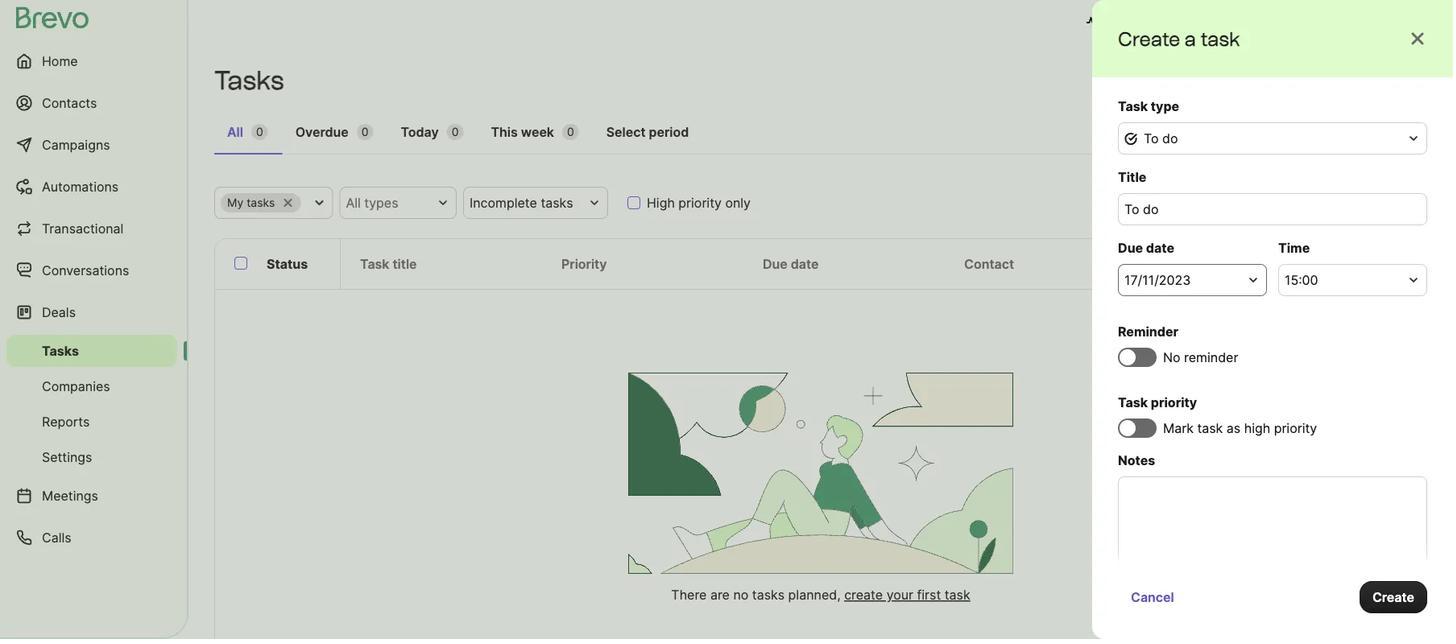 Task type: describe. For each thing, give the bounding box(es) containing it.
all types button
[[340, 187, 457, 219]]

calls
[[42, 530, 71, 546]]

mark
[[1164, 421, 1194, 436]]

campaigns
[[42, 137, 110, 153]]

usage
[[1106, 15, 1146, 30]]

Notes text field
[[1118, 477, 1428, 566]]

meetings
[[42, 488, 98, 504]]

deals
[[42, 305, 76, 320]]

0 for today
[[452, 125, 459, 139]]

17/11/2023 button
[[1118, 264, 1268, 297]]

Title text field
[[1118, 193, 1428, 226]]

settings link
[[6, 442, 177, 474]]

create a task inside dialog
[[1118, 27, 1240, 50]]

do
[[1163, 131, 1179, 146]]

select
[[607, 124, 646, 140]]

1 vertical spatial due
[[763, 256, 788, 272]]

my
[[227, 196, 244, 210]]

date inside create a task dialog
[[1147, 240, 1175, 256]]

only
[[726, 195, 751, 211]]

usage and plan button
[[1074, 6, 1215, 39]]

high priority only
[[647, 195, 751, 211]]

types
[[364, 195, 398, 211]]

period
[[649, 124, 689, 140]]

your
[[887, 588, 914, 603]]

transactional
[[42, 221, 124, 237]]

home link
[[6, 42, 177, 81]]

task priority
[[1118, 395, 1198, 411]]

are
[[711, 588, 730, 603]]

create a task button
[[1320, 64, 1428, 97]]

automations link
[[6, 168, 177, 206]]

overdue
[[295, 124, 349, 140]]

tasks inside tasks link
[[42, 343, 79, 359]]

reminder
[[1118, 324, 1179, 340]]

associate task (0) button
[[1118, 579, 1277, 611]]

my tasks
[[227, 196, 275, 210]]

create a task dialog
[[1093, 0, 1454, 640]]

(0)
[[1226, 587, 1245, 602]]

companies link
[[6, 371, 177, 403]]

0 vertical spatial tasks
[[214, 65, 284, 96]]

to
[[1144, 131, 1159, 146]]

no
[[734, 588, 749, 603]]

company
[[1367, 256, 1427, 272]]

task for task priority
[[1118, 395, 1148, 411]]

no reminder
[[1164, 350, 1239, 365]]

task for task title
[[360, 256, 390, 272]]

cancel
[[1131, 590, 1175, 606]]

settings
[[42, 450, 92, 465]]

to do button
[[1118, 122, 1428, 155]]

planned,
[[789, 588, 841, 603]]

task for task type
[[1118, 98, 1148, 114]]

priority for task
[[1151, 395, 1198, 411]]

task type
[[1118, 98, 1180, 114]]

title
[[393, 256, 417, 272]]

time
[[1279, 240, 1310, 256]]

15:00 button
[[1279, 264, 1428, 297]]

a inside button
[[1378, 73, 1385, 88]]

No reminder checkbox
[[1118, 348, 1157, 367]]

campaigns link
[[6, 126, 177, 164]]

companies
[[42, 379, 110, 394]]

this week
[[491, 124, 554, 140]]

task title
[[360, 256, 417, 272]]

0 horizontal spatial due date
[[763, 256, 819, 272]]

reminder
[[1185, 350, 1239, 365]]

type
[[1151, 98, 1180, 114]]

my tasks button
[[214, 187, 333, 219]]

no
[[1164, 350, 1181, 365]]

transactional link
[[6, 210, 177, 248]]

plan
[[1176, 15, 1202, 30]]



Task type: locate. For each thing, give the bounding box(es) containing it.
0 horizontal spatial priority
[[679, 195, 722, 211]]

reports link
[[6, 406, 177, 438]]

0 horizontal spatial all
[[227, 124, 243, 140]]

1 horizontal spatial tasks
[[541, 195, 573, 211]]

due
[[1118, 240, 1144, 256], [763, 256, 788, 272]]

0
[[256, 125, 263, 139], [362, 125, 369, 139], [452, 125, 459, 139], [567, 125, 574, 139]]

meetings link
[[6, 477, 177, 516]]

2 vertical spatial task
[[1118, 395, 1148, 411]]

1 horizontal spatial tasks
[[214, 65, 284, 96]]

task left type
[[1118, 98, 1148, 114]]

create
[[845, 588, 883, 603]]

0 right overdue
[[362, 125, 369, 139]]

create
[[1118, 27, 1181, 50], [1333, 73, 1374, 88], [1373, 590, 1415, 606]]

priority
[[562, 256, 607, 272]]

tab list
[[214, 116, 1428, 155]]

select period
[[607, 124, 689, 140]]

this
[[491, 124, 518, 140]]

tasks right my
[[247, 196, 275, 210]]

mark task as high priority
[[1164, 421, 1318, 436]]

all left types
[[346, 195, 361, 211]]

2 vertical spatial priority
[[1275, 421, 1318, 436]]

tasks
[[214, 65, 284, 96], [42, 343, 79, 359]]

1 horizontal spatial create a task
[[1333, 73, 1415, 88]]

select period link
[[594, 116, 702, 153]]

2 0 from the left
[[362, 125, 369, 139]]

tasks inside "popup button"
[[247, 196, 275, 210]]

to do
[[1144, 131, 1179, 146]]

0 for all
[[256, 125, 263, 139]]

tasks inside popup button
[[541, 195, 573, 211]]

1 vertical spatial a
[[1378, 73, 1385, 88]]

due date
[[1118, 240, 1175, 256], [763, 256, 819, 272]]

create your first task link
[[845, 588, 971, 603]]

first
[[917, 588, 941, 603]]

0 horizontal spatial a
[[1185, 27, 1197, 50]]

2 vertical spatial create
[[1373, 590, 1415, 606]]

tasks for incomplete tasks
[[541, 195, 573, 211]]

task up mark task as high priority 'option'
[[1118, 395, 1148, 411]]

notes
[[1118, 453, 1156, 469]]

associate task (0)
[[1131, 587, 1245, 602]]

0 vertical spatial due date
[[1118, 240, 1175, 256]]

1 vertical spatial create a task
[[1333, 73, 1415, 88]]

contacts link
[[6, 84, 177, 122]]

0 horizontal spatial date
[[791, 256, 819, 272]]

a
[[1185, 27, 1197, 50], [1378, 73, 1385, 88]]

1 horizontal spatial a
[[1378, 73, 1385, 88]]

0 for overdue
[[362, 125, 369, 139]]

tasks
[[541, 195, 573, 211], [247, 196, 275, 210], [752, 588, 785, 603]]

as
[[1227, 421, 1241, 436]]

all for all types
[[346, 195, 361, 211]]

0 right week
[[567, 125, 574, 139]]

0 vertical spatial due
[[1118, 240, 1144, 256]]

0 horizontal spatial tasks
[[42, 343, 79, 359]]

1 horizontal spatial due date
[[1118, 240, 1175, 256]]

a inside dialog
[[1185, 27, 1197, 50]]

all for all
[[227, 124, 243, 140]]

and
[[1149, 15, 1172, 30]]

1 vertical spatial task
[[360, 256, 390, 272]]

tasks for my tasks
[[247, 196, 275, 210]]

priority right high
[[1275, 421, 1318, 436]]

Mark task as high priority checkbox
[[1118, 419, 1157, 438]]

4 0 from the left
[[567, 125, 574, 139]]

create a task inside button
[[1333, 73, 1415, 88]]

status
[[267, 256, 308, 272]]

task left the title
[[360, 256, 390, 272]]

0 vertical spatial all
[[227, 124, 243, 140]]

contact
[[965, 256, 1015, 272]]

1 horizontal spatial due
[[1118, 240, 1144, 256]]

usage and plan
[[1106, 15, 1202, 30]]

tasks right incomplete
[[541, 195, 573, 211]]

priority for high
[[679, 195, 722, 211]]

1 0 from the left
[[256, 125, 263, 139]]

0 horizontal spatial due
[[763, 256, 788, 272]]

17/11/2023
[[1125, 272, 1191, 288]]

incomplete
[[470, 195, 537, 211]]

0 vertical spatial priority
[[679, 195, 722, 211]]

0 vertical spatial task
[[1118, 98, 1148, 114]]

incomplete tasks button
[[463, 187, 608, 219]]

tab list containing all
[[214, 116, 1428, 155]]

0 vertical spatial a
[[1185, 27, 1197, 50]]

1 vertical spatial priority
[[1151, 395, 1198, 411]]

high
[[647, 195, 675, 211]]

there
[[672, 588, 707, 603]]

conversations link
[[6, 251, 177, 290]]

0 right the today
[[452, 125, 459, 139]]

today
[[401, 124, 439, 140]]

high
[[1245, 421, 1271, 436]]

15:00
[[1285, 272, 1319, 288]]

priority up mark on the right
[[1151, 395, 1198, 411]]

priority left only
[[679, 195, 722, 211]]

0 left overdue
[[256, 125, 263, 139]]

all inside popup button
[[346, 195, 361, 211]]

cancel button
[[1118, 582, 1188, 614]]

tasks right the no
[[752, 588, 785, 603]]

1 horizontal spatial priority
[[1151, 395, 1198, 411]]

1 horizontal spatial date
[[1147, 240, 1175, 256]]

2 horizontal spatial tasks
[[752, 588, 785, 603]]

associate
[[1131, 587, 1193, 602]]

conversations
[[42, 263, 129, 278]]

1 vertical spatial create
[[1333, 73, 1374, 88]]

deals link
[[6, 293, 177, 332]]

there are no tasks planned, create your first task
[[672, 588, 971, 603]]

title
[[1118, 169, 1147, 185]]

0 vertical spatial create
[[1118, 27, 1181, 50]]

task
[[1201, 27, 1240, 50], [1388, 73, 1415, 88], [1198, 421, 1223, 436], [1196, 587, 1223, 602], [945, 588, 971, 603]]

all
[[227, 124, 243, 140], [346, 195, 361, 211]]

1 horizontal spatial all
[[346, 195, 361, 211]]

2 horizontal spatial priority
[[1275, 421, 1318, 436]]

tasks link
[[6, 335, 177, 367]]

due inside create a task dialog
[[1118, 240, 1144, 256]]

0 for this week
[[567, 125, 574, 139]]

3 0 from the left
[[452, 125, 459, 139]]

Search a task search field
[[1186, 187, 1428, 219]]

1 vertical spatial due date
[[763, 256, 819, 272]]

week
[[521, 124, 554, 140]]

reports
[[42, 414, 90, 430]]

due date inside create a task dialog
[[1118, 240, 1175, 256]]

create a task
[[1118, 27, 1240, 50], [1333, 73, 1415, 88]]

all up my
[[227, 124, 243, 140]]

all types
[[346, 195, 398, 211]]

incomplete tasks
[[470, 195, 573, 211]]

deal
[[1166, 256, 1194, 272]]

0 vertical spatial date
[[1147, 240, 1175, 256]]

1 vertical spatial date
[[791, 256, 819, 272]]

calls link
[[6, 519, 177, 558]]

automations
[[42, 179, 119, 195]]

create button
[[1360, 582, 1428, 614]]

contacts
[[42, 95, 97, 111]]

home
[[42, 53, 78, 69]]

1 vertical spatial tasks
[[42, 343, 79, 359]]

0 horizontal spatial create a task
[[1118, 27, 1240, 50]]

1 vertical spatial all
[[346, 195, 361, 211]]

0 horizontal spatial tasks
[[247, 196, 275, 210]]

0 vertical spatial create a task
[[1118, 27, 1240, 50]]



Task type: vqa. For each thing, say whether or not it's contained in the screenshot.
A in Button
yes



